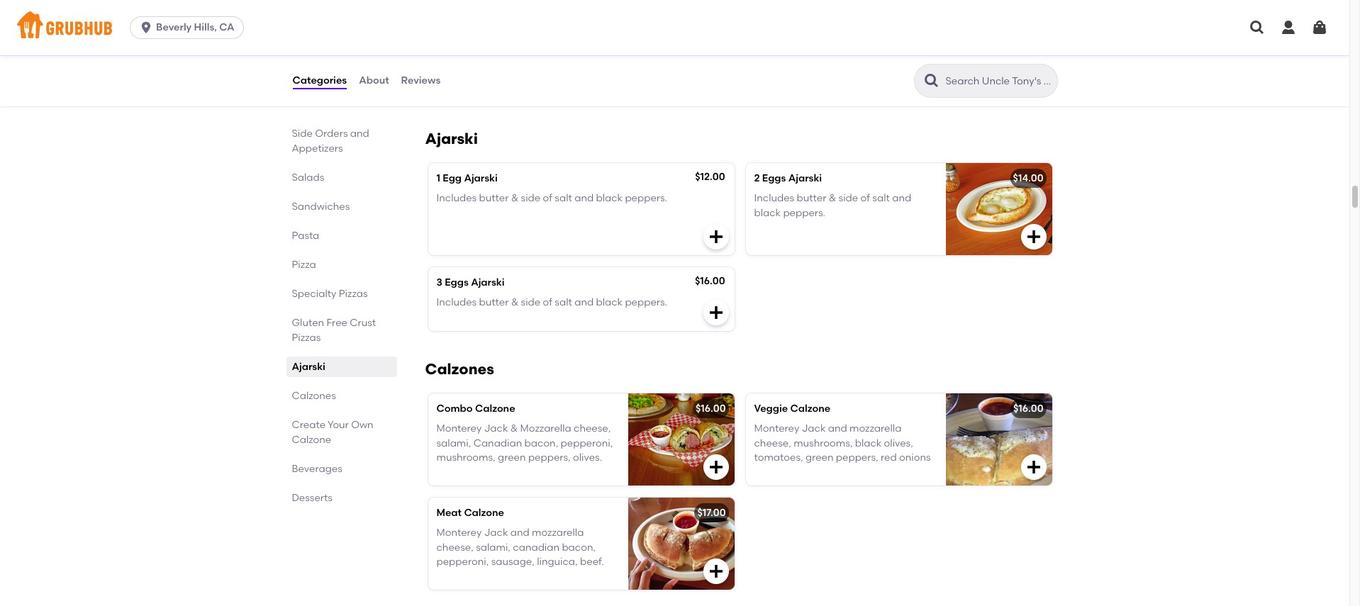 Task type: locate. For each thing, give the bounding box(es) containing it.
2 green from the left
[[806, 452, 834, 464]]

1 vertical spatial mushrooms,
[[437, 452, 496, 464]]

0 vertical spatial salami,
[[437, 437, 471, 449]]

eggs
[[762, 172, 786, 184], [445, 277, 469, 289]]

&
[[511, 192, 519, 204], [829, 192, 836, 204], [511, 297, 519, 309], [510, 423, 518, 435]]

bacon, inside the monterey jack and mozzarella cheese, salami, canadian bacon, pepperoni, sausage, linguica, beef.
[[562, 542, 596, 554]]

black inside monterey jack and mozzarella cheese, mushrooms, black olives, tomatoes, green peppers, red onions
[[855, 437, 882, 449]]

$16.00
[[695, 275, 725, 287], [696, 403, 726, 415], [1013, 403, 1044, 415]]

linguica,
[[537, 556, 578, 568]]

0 horizontal spatial eggs
[[445, 277, 469, 289]]

1 vertical spatial bacon,
[[562, 542, 596, 554]]

calzones
[[425, 360, 494, 378], [292, 390, 336, 402]]

mozzarella up canadian
[[532, 527, 584, 539]]

pizza down pasta
[[292, 259, 316, 271]]

salami, down the combo
[[437, 437, 471, 449]]

jack inside monterey jack and mozzarella cheese, mushrooms, black olives, tomatoes, green peppers, red onions
[[802, 423, 826, 435]]

1 horizontal spatial bacon,
[[562, 542, 596, 554]]

pepperoni, for monterey jack and mozzarella cheese, salami, canadian bacon, pepperoni, sausage, linguica, beef.
[[437, 556, 489, 568]]

& for 1 egg ajarski
[[511, 192, 519, 204]]

& inside includes butter & side of salt and black peppers.
[[829, 192, 836, 204]]

0 horizontal spatial peppers,
[[528, 452, 571, 464]]

1 horizontal spatial cheese,
[[574, 423, 611, 435]]

1 horizontal spatial pepperoni,
[[561, 437, 613, 449]]

1 vertical spatial calzones
[[292, 390, 336, 402]]

2 peppers, from the left
[[836, 452, 879, 464]]

includes butter & side of salt and black peppers.
[[437, 192, 667, 204], [754, 192, 911, 219], [437, 297, 667, 309]]

0 horizontal spatial green
[[498, 452, 526, 464]]

salami,
[[437, 437, 471, 449], [476, 542, 511, 554]]

butter
[[479, 192, 509, 204], [797, 192, 827, 204], [479, 297, 509, 309]]

mozzarella up olives,
[[850, 423, 902, 435]]

beverly hills, ca
[[156, 21, 234, 33]]

1 horizontal spatial calzones
[[425, 360, 494, 378]]

includes down 3 eggs ajarski
[[437, 297, 477, 309]]

1 green from the left
[[498, 452, 526, 464]]

2
[[754, 172, 760, 184]]

1 peppers, from the left
[[528, 452, 571, 464]]

green right tomatoes,
[[806, 452, 834, 464]]

bacon, up beef.
[[562, 542, 596, 554]]

cheese, inside monterey jack and mozzarella cheese, mushrooms, black olives, tomatoes, green peppers, red onions
[[754, 437, 791, 449]]

ajarski right '2'
[[789, 172, 822, 184]]

main navigation navigation
[[0, 0, 1350, 55]]

0 horizontal spatial mozzarella
[[532, 527, 584, 539]]

jack down meat calzone
[[484, 527, 508, 539]]

2 vertical spatial peppers.
[[625, 297, 667, 309]]

includes down egg
[[437, 192, 477, 204]]

1
[[437, 172, 440, 184]]

1 horizontal spatial mushrooms,
[[794, 437, 853, 449]]

monterey down veggie
[[754, 423, 800, 435]]

1 horizontal spatial mozzarella
[[850, 423, 902, 435]]

ajarski right egg
[[464, 172, 498, 184]]

pepperoni, down meat calzone
[[437, 556, 489, 568]]

0 vertical spatial peppers.
[[625, 192, 667, 204]]

eggs right 3
[[445, 277, 469, 289]]

0 horizontal spatial pizzas
[[292, 332, 321, 344]]

includes down 2 eggs ajarski
[[754, 192, 795, 204]]

calzones up create
[[292, 390, 336, 402]]

style
[[479, 46, 502, 58]]

pepperoni, inside monterey jack & mozzarella cheese, salami, canadian bacon, pepperoni, mushrooms, green peppers, olives.
[[561, 437, 613, 449]]

0 vertical spatial pepperoni,
[[561, 437, 613, 449]]

jack
[[484, 423, 508, 435], [802, 423, 826, 435], [484, 527, 508, 539]]

1 vertical spatial pepperoni,
[[437, 556, 489, 568]]

salami, inside monterey jack & mozzarella cheese, salami, canadian bacon, pepperoni, mushrooms, green peppers, olives.
[[437, 437, 471, 449]]

salami, inside the monterey jack and mozzarella cheese, salami, canadian bacon, pepperoni, sausage, linguica, beef.
[[476, 542, 511, 554]]

eggs right '2'
[[762, 172, 786, 184]]

1 horizontal spatial pizza
[[505, 46, 530, 58]]

pizzas inside gluten free crust pizzas
[[292, 332, 321, 344]]

ajarski
[[425, 130, 478, 148], [464, 172, 498, 184], [789, 172, 822, 184], [471, 277, 505, 289], [292, 361, 325, 373]]

bacon, inside monterey jack & mozzarella cheese, salami, canadian bacon, pepperoni, mushrooms, green peppers, olives.
[[525, 437, 558, 449]]

reviews
[[401, 74, 441, 86]]

about
[[359, 74, 389, 86]]

salami, up 'sausage,'
[[476, 542, 511, 554]]

includes
[[437, 192, 477, 204], [754, 192, 795, 204], [437, 297, 477, 309]]

ajarski right 3
[[471, 277, 505, 289]]

bacon, for beef.
[[562, 542, 596, 554]]

pepperoni, up the 'olives.'
[[561, 437, 613, 449]]

salt
[[555, 192, 572, 204], [873, 192, 890, 204], [555, 297, 572, 309]]

0 vertical spatial mushrooms,
[[794, 437, 853, 449]]

sausage,
[[491, 556, 535, 568]]

black for 3 eggs ajarski
[[596, 297, 623, 309]]

olives.
[[573, 452, 602, 464]]

butter for 1 egg ajarski
[[479, 192, 509, 204]]

gluten free crust pizzas
[[292, 317, 376, 344]]

beverly
[[156, 21, 192, 33]]

1 horizontal spatial peppers,
[[836, 452, 879, 464]]

cheese, inside the monterey jack and mozzarella cheese, salami, canadian bacon, pepperoni, sausage, linguica, beef.
[[437, 542, 474, 554]]

and
[[350, 128, 369, 140], [575, 192, 594, 204], [892, 192, 911, 204], [575, 297, 594, 309], [828, 423, 847, 435], [510, 527, 530, 539]]

and inside side orders and appetizers
[[350, 128, 369, 140]]

butter down 1 egg ajarski
[[479, 192, 509, 204]]

0 horizontal spatial pizza
[[292, 259, 316, 271]]

salami, for mushrooms,
[[437, 437, 471, 449]]

bacon, down mozzarella
[[525, 437, 558, 449]]

svg image for 1 egg ajarski
[[707, 228, 725, 245]]

calzone down create
[[292, 434, 331, 446]]

ajarski down gluten
[[292, 361, 325, 373]]

jack inside monterey jack & mozzarella cheese, salami, canadian bacon, pepperoni, mushrooms, green peppers, olives.
[[484, 423, 508, 435]]

0 horizontal spatial mushrooms,
[[437, 452, 496, 464]]

cheese, inside monterey jack & mozzarella cheese, salami, canadian bacon, pepperoni, mushrooms, green peppers, olives.
[[574, 423, 611, 435]]

mushrooms, down veggie calzone
[[794, 437, 853, 449]]

0 horizontal spatial pepperoni,
[[437, 556, 489, 568]]

salt for 3 eggs ajarski
[[555, 297, 572, 309]]

of for 1 egg ajarski
[[543, 192, 553, 204]]

side for 2 eggs ajarski
[[839, 192, 858, 204]]

calzone up canadian
[[475, 403, 515, 415]]

create your own calzone
[[292, 419, 374, 446]]

monterey down the combo
[[437, 423, 482, 435]]

of inside includes butter & side of salt and black peppers.
[[861, 192, 870, 204]]

jack inside the monterey jack and mozzarella cheese, salami, canadian bacon, pepperoni, sausage, linguica, beef.
[[484, 527, 508, 539]]

orders
[[315, 128, 348, 140]]

green
[[498, 452, 526, 464], [806, 452, 834, 464]]

peppers, down mozzarella
[[528, 452, 571, 464]]

peppers. for $12.00
[[625, 192, 667, 204]]

2 horizontal spatial cheese,
[[754, 437, 791, 449]]

own
[[351, 419, 374, 431]]

pizzas up crust
[[339, 288, 368, 300]]

ajarski up egg
[[425, 130, 478, 148]]

& for 3 eggs ajarski
[[511, 297, 519, 309]]

1 vertical spatial mozzarella
[[532, 527, 584, 539]]

monterey
[[437, 423, 482, 435], [754, 423, 800, 435], [437, 527, 482, 539]]

butter down 3 eggs ajarski
[[479, 297, 509, 309]]

sandwiches
[[292, 201, 350, 213]]

1 vertical spatial cheese,
[[754, 437, 791, 449]]

calzone right veggie
[[790, 403, 831, 415]]

cheese, up tomatoes,
[[754, 437, 791, 449]]

includes inside includes butter & side of salt and black peppers.
[[754, 192, 795, 204]]

peppers, left red
[[836, 452, 879, 464]]

2 horizontal spatial svg image
[[1280, 19, 1297, 36]]

1 vertical spatial salami,
[[476, 542, 511, 554]]

monterey for combo
[[437, 423, 482, 435]]

0 horizontal spatial svg image
[[707, 563, 725, 580]]

includes butter & side of salt and black peppers. for 3 eggs ajarski
[[437, 297, 667, 309]]

peppers. for $16.00
[[625, 297, 667, 309]]

2 vertical spatial cheese,
[[437, 542, 474, 554]]

0 vertical spatial cheese,
[[574, 423, 611, 435]]

pizza
[[505, 46, 530, 58], [292, 259, 316, 271]]

mozzarella
[[850, 423, 902, 435], [532, 527, 584, 539]]

0 vertical spatial pizza
[[505, 46, 530, 58]]

cheese,
[[574, 423, 611, 435], [754, 437, 791, 449], [437, 542, 474, 554]]

0 horizontal spatial cheese,
[[437, 542, 474, 554]]

about button
[[358, 55, 390, 106]]

cheese, up the 'olives.'
[[574, 423, 611, 435]]

0 horizontal spatial salami,
[[437, 437, 471, 449]]

egg
[[443, 172, 462, 184]]

green inside monterey jack and mozzarella cheese, mushrooms, black olives, tomatoes, green peppers, red onions
[[806, 452, 834, 464]]

side for 1 egg ajarski
[[521, 192, 541, 204]]

0 vertical spatial bacon,
[[525, 437, 558, 449]]

monterey inside monterey jack and mozzarella cheese, mushrooms, black olives, tomatoes, green peppers, red onions
[[754, 423, 800, 435]]

mozzarella inside monterey jack and mozzarella cheese, mushrooms, black olives, tomatoes, green peppers, red onions
[[850, 423, 902, 435]]

1 vertical spatial pizzas
[[292, 332, 321, 344]]

peppers.
[[625, 192, 667, 204], [783, 207, 826, 219], [625, 297, 667, 309]]

0 vertical spatial calzones
[[425, 360, 494, 378]]

side
[[292, 128, 313, 140]]

calzones up the combo
[[425, 360, 494, 378]]

svg image
[[1311, 19, 1328, 36], [139, 21, 153, 35], [707, 228, 725, 245], [1025, 228, 1042, 245], [707, 304, 725, 321], [707, 459, 725, 476], [1025, 459, 1042, 476]]

bacon,
[[525, 437, 558, 449], [562, 542, 596, 554]]

0 vertical spatial mozzarella
[[850, 423, 902, 435]]

0 vertical spatial pizzas
[[339, 288, 368, 300]]

pepperoni,
[[561, 437, 613, 449], [437, 556, 489, 568]]

monterey inside the monterey jack and mozzarella cheese, salami, canadian bacon, pepperoni, sausage, linguica, beef.
[[437, 527, 482, 539]]

$14.00
[[1013, 172, 1044, 184]]

0 vertical spatial eggs
[[762, 172, 786, 184]]

peppers,
[[528, 452, 571, 464], [836, 452, 879, 464]]

1 vertical spatial pizza
[[292, 259, 316, 271]]

mushrooms, inside monterey jack and mozzarella cheese, mushrooms, black olives, tomatoes, green peppers, red onions
[[794, 437, 853, 449]]

pizzas down gluten
[[292, 332, 321, 344]]

black for 2 eggs ajarski
[[754, 207, 781, 219]]

cheese, down meat
[[437, 542, 474, 554]]

butter for 3 eggs ajarski
[[479, 297, 509, 309]]

butter down 2 eggs ajarski
[[797, 192, 827, 204]]

jack down veggie calzone
[[802, 423, 826, 435]]

calzone for veggie calzone
[[790, 403, 831, 415]]

$12.00
[[695, 171, 725, 183]]

hills,
[[194, 21, 217, 33]]

mozzarella for black
[[850, 423, 902, 435]]

jack up canadian
[[484, 423, 508, 435]]

monterey inside monterey jack & mozzarella cheese, salami, canadian bacon, pepperoni, mushrooms, green peppers, olives.
[[437, 423, 482, 435]]

jack for meat calzone
[[484, 527, 508, 539]]

salads
[[292, 172, 324, 184]]

eggs for 3
[[445, 277, 469, 289]]

pizza right style in the top left of the page
[[505, 46, 530, 58]]

1 horizontal spatial eggs
[[762, 172, 786, 184]]

mushrooms,
[[794, 437, 853, 449], [437, 452, 496, 464]]

black
[[596, 192, 623, 204], [754, 207, 781, 219], [596, 297, 623, 309], [855, 437, 882, 449]]

includes for 2
[[754, 192, 795, 204]]

pepperoni, inside the monterey jack and mozzarella cheese, salami, canadian bacon, pepperoni, sausage, linguica, beef.
[[437, 556, 489, 568]]

monterey down meat
[[437, 527, 482, 539]]

side
[[521, 192, 541, 204], [839, 192, 858, 204], [521, 297, 541, 309]]

veggie calzone image
[[946, 394, 1052, 486]]

specialty pizzas
[[292, 288, 368, 300]]

calzone for combo calzone
[[475, 403, 515, 415]]

of
[[543, 192, 553, 204], [861, 192, 870, 204], [543, 297, 553, 309]]

gluten
[[292, 317, 324, 329]]

and inside includes butter & side of salt and black peppers.
[[892, 192, 911, 204]]

calzone
[[475, 403, 515, 415], [790, 403, 831, 415], [292, 434, 331, 446], [464, 507, 504, 519]]

calzone inside create your own calzone
[[292, 434, 331, 446]]

calzone right meat
[[464, 507, 504, 519]]

includes for 1
[[437, 192, 477, 204]]

monterey for veggie
[[754, 423, 800, 435]]

1 horizontal spatial salami,
[[476, 542, 511, 554]]

green down canadian
[[498, 452, 526, 464]]

mushrooms, inside monterey jack & mozzarella cheese, salami, canadian bacon, pepperoni, mushrooms, green peppers, olives.
[[437, 452, 496, 464]]

1 horizontal spatial green
[[806, 452, 834, 464]]

and inside monterey jack and mozzarella cheese, mushrooms, black olives, tomatoes, green peppers, red onions
[[828, 423, 847, 435]]

salt for 1 egg ajarski
[[555, 192, 572, 204]]

mozzarella inside the monterey jack and mozzarella cheese, salami, canadian bacon, pepperoni, sausage, linguica, beef.
[[532, 527, 584, 539]]

mushrooms, down canadian
[[437, 452, 496, 464]]

$16.00 for monterey jack and mozzarella cheese, mushrooms, black olives, tomatoes, green peppers, red onions
[[1013, 403, 1044, 415]]

svg image
[[1249, 19, 1266, 36], [1280, 19, 1297, 36], [707, 563, 725, 580]]

& inside monterey jack & mozzarella cheese, salami, canadian bacon, pepperoni, mushrooms, green peppers, olives.
[[510, 423, 518, 435]]

0 horizontal spatial bacon,
[[525, 437, 558, 449]]

free
[[327, 317, 348, 329]]

veggie
[[754, 403, 788, 415]]

pizzas
[[339, 288, 368, 300], [292, 332, 321, 344]]

1 vertical spatial eggs
[[445, 277, 469, 289]]



Task type: describe. For each thing, give the bounding box(es) containing it.
2 eggs ajarski image
[[946, 163, 1052, 255]]

veggie calzone
[[754, 403, 831, 415]]

1 horizontal spatial svg image
[[1249, 19, 1266, 36]]

search icon image
[[923, 72, 940, 89]]

categories button
[[292, 55, 348, 106]]

jack for combo calzone
[[484, 423, 508, 435]]

meat calzone image
[[628, 498, 734, 590]]

olives,
[[884, 437, 913, 449]]

your
[[328, 419, 349, 431]]

cheese, for monterey jack and mozzarella cheese, salami, canadian bacon, pepperoni, sausage, linguica, beef.
[[437, 542, 474, 554]]

onions
[[899, 452, 931, 464]]

appetizers
[[292, 143, 343, 155]]

monterey jack & mozzarella cheese, salami, canadian bacon, pepperoni, mushrooms, green peppers, olives.
[[437, 423, 613, 464]]

side orders and appetizers
[[292, 128, 369, 155]]

combo calzone
[[437, 403, 515, 415]]

10" rom style pizza
[[437, 46, 530, 58]]

pepperoni, for monterey jack & mozzarella cheese, salami, canadian bacon, pepperoni, mushrooms, green peppers, olives.
[[561, 437, 613, 449]]

combo
[[437, 403, 473, 415]]

tomatoes,
[[754, 452, 803, 464]]

cheese, for monterey jack and mozzarella cheese, mushrooms, black olives, tomatoes, green peppers, red onions
[[754, 437, 791, 449]]

1 horizontal spatial pizzas
[[339, 288, 368, 300]]

$17.00
[[698, 507, 726, 519]]

jack for veggie calzone
[[802, 423, 826, 435]]

salami, for sausage,
[[476, 542, 511, 554]]

red
[[881, 452, 897, 464]]

svg image for 2 eggs ajarski
[[1025, 228, 1042, 245]]

ca
[[219, 21, 234, 33]]

& for combo calzone
[[510, 423, 518, 435]]

crust
[[350, 317, 376, 329]]

10"
[[437, 46, 452, 58]]

butter for 2 eggs ajarski
[[797, 192, 827, 204]]

specialty
[[292, 288, 336, 300]]

calzone for meat calzone
[[464, 507, 504, 519]]

svg image for 3 eggs ajarski
[[707, 304, 725, 321]]

3 eggs ajarski
[[437, 277, 505, 289]]

monterey jack and mozzarella cheese, mushrooms, black olives, tomatoes, green peppers, red onions
[[754, 423, 931, 464]]

salt for 2 eggs ajarski
[[873, 192, 890, 204]]

side for 3 eggs ajarski
[[521, 297, 541, 309]]

svg image inside 'beverly hills, ca' button
[[139, 21, 153, 35]]

ajarski for 2 eggs ajarski
[[789, 172, 822, 184]]

mozzarella
[[520, 423, 571, 435]]

includes butter & side of salt and black peppers. for 1 egg ajarski
[[437, 192, 667, 204]]

and inside the monterey jack and mozzarella cheese, salami, canadian bacon, pepperoni, sausage, linguica, beef.
[[510, 527, 530, 539]]

create
[[292, 419, 326, 431]]

includes for 3
[[437, 297, 477, 309]]

desserts
[[292, 492, 333, 504]]

bacon, for peppers,
[[525, 437, 558, 449]]

combo calzone image
[[628, 394, 734, 486]]

cheese, for monterey jack & mozzarella cheese, salami, canadian bacon, pepperoni, mushrooms, green peppers, olives.
[[574, 423, 611, 435]]

beef.
[[580, 556, 604, 568]]

3
[[437, 277, 442, 289]]

of for 2 eggs ajarski
[[861, 192, 870, 204]]

of for 3 eggs ajarski
[[543, 297, 553, 309]]

meat
[[437, 507, 462, 519]]

$24.00
[[693, 45, 725, 57]]

includes butter & side of salt and black peppers. for 2 eggs ajarski
[[754, 192, 911, 219]]

mozzarella for canadian
[[532, 527, 584, 539]]

peppers, inside monterey jack & mozzarella cheese, salami, canadian bacon, pepperoni, mushrooms, green peppers, olives.
[[528, 452, 571, 464]]

green inside monterey jack & mozzarella cheese, salami, canadian bacon, pepperoni, mushrooms, green peppers, olives.
[[498, 452, 526, 464]]

svg image for veggie calzone
[[1025, 459, 1042, 476]]

ajarski for 1 egg ajarski
[[464, 172, 498, 184]]

canadian
[[513, 542, 560, 554]]

$16.00 for monterey jack & mozzarella cheese, salami, canadian bacon, pepperoni, mushrooms, green peppers, olives.
[[696, 403, 726, 415]]

categories
[[293, 74, 347, 86]]

0 horizontal spatial calzones
[[292, 390, 336, 402]]

peppers, inside monterey jack and mozzarella cheese, mushrooms, black olives, tomatoes, green peppers, red onions
[[836, 452, 879, 464]]

meat calzone
[[437, 507, 504, 519]]

2 eggs ajarski
[[754, 172, 822, 184]]

monterey for meat
[[437, 527, 482, 539]]

1 vertical spatial peppers.
[[783, 207, 826, 219]]

rom
[[454, 46, 476, 58]]

ajarski for 3 eggs ajarski
[[471, 277, 505, 289]]

beverly hills, ca button
[[130, 16, 249, 39]]

black for 1 egg ajarski
[[596, 192, 623, 204]]

pasta
[[292, 230, 319, 242]]

reviews button
[[400, 55, 441, 106]]

beverages
[[292, 463, 342, 475]]

& for 2 eggs ajarski
[[829, 192, 836, 204]]

monterey jack and mozzarella cheese, salami, canadian bacon, pepperoni, sausage, linguica, beef.
[[437, 527, 604, 568]]

eggs for 2
[[762, 172, 786, 184]]

Search Uncle Tony's Pizzeria search field
[[944, 74, 1053, 88]]

svg image for combo calzone
[[707, 459, 725, 476]]

1 egg ajarski
[[437, 172, 498, 184]]

canadian
[[474, 437, 522, 449]]



Task type: vqa. For each thing, say whether or not it's contained in the screenshot.
Kung Pao Chicken image
no



